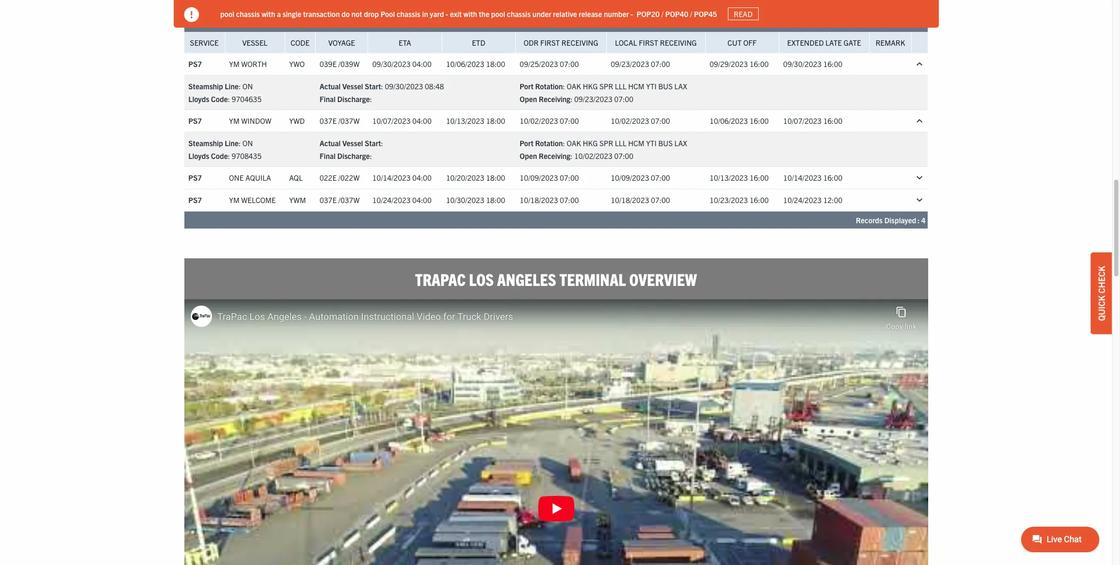 Task type: vqa. For each thing, say whether or not it's contained in the screenshot.


Task type: locate. For each thing, give the bounding box(es) containing it.
1 horizontal spatial chassis
[[397, 9, 421, 18]]

local inside 'service(s): all | line: | local terminal only date range: 10/03/2023 to 11/03/2023'
[[562, 4, 580, 13]]

actual for actual vessel start : final discharge :
[[320, 138, 341, 148]]

only
[[611, 4, 626, 13]]

1 vertical spatial port
[[520, 138, 534, 148]]

exit
[[450, 9, 462, 18]]

on up 9704635
[[243, 81, 253, 91]]

1 vertical spatial terminal
[[560, 268, 626, 289]]

ywd
[[289, 116, 305, 126]]

2 start from the top
[[365, 138, 381, 148]]

0 vertical spatial /037w
[[339, 116, 360, 126]]

1 yti from the top
[[647, 81, 657, 91]]

04:00
[[413, 59, 432, 69], [413, 116, 432, 126], [413, 173, 432, 183], [413, 195, 432, 205]]

1 vertical spatial on
[[243, 138, 253, 148]]

code
[[291, 38, 310, 47], [211, 94, 228, 104], [211, 151, 228, 161]]

actual down 039e
[[320, 81, 341, 91]]

lll inside port rotation : oak hkg spr lll hcm yti bus lax open receiving : 09/23/2023 07:00
[[615, 81, 627, 91]]

/037w for 10/07/2023 04:00
[[339, 116, 360, 126]]

-
[[446, 9, 449, 18], [631, 9, 634, 18]]

1 open from the top
[[520, 94, 537, 104]]

discharge up /022w
[[338, 151, 370, 161]]

1 horizontal spatial |
[[559, 4, 561, 13]]

start inside actual vessel start : 09/30/2023 08:48 final discharge :
[[365, 81, 381, 91]]

ym left worth
[[229, 59, 240, 69]]

extended
[[788, 38, 824, 47]]

gate
[[844, 38, 862, 47]]

ym for ym window
[[229, 116, 240, 126]]

pop45
[[694, 9, 718, 18]]

chassis left a
[[236, 9, 260, 18]]

1 10/09/2023 07:00 from the left
[[520, 173, 579, 183]]

code up ywo
[[291, 38, 310, 47]]

037e    /037w for 10/24/2023 04:00
[[320, 195, 360, 205]]

0 horizontal spatial |
[[538, 4, 539, 13]]

1 vertical spatial ym
[[229, 116, 240, 126]]

1 vertical spatial /037w
[[339, 195, 360, 205]]

line up 9708435 at the left of page
[[225, 138, 239, 148]]

10/06/2023
[[446, 59, 485, 69], [710, 116, 748, 126]]

hcm for : 10/02/2023 07:00
[[629, 138, 645, 148]]

vessel
[[242, 38, 268, 47], [343, 81, 363, 91], [343, 138, 363, 148]]

0 horizontal spatial first
[[541, 38, 560, 47]]

actual inside actual vessel start : 09/30/2023 08:48 final discharge :
[[320, 81, 341, 91]]

1 10/14/2023 from the left
[[373, 173, 411, 183]]

on for steamship line : on lloyds code : 9704635
[[243, 81, 253, 91]]

10/13/2023
[[446, 116, 485, 126], [710, 173, 748, 183]]

code inside steamship line : on lloyds code : 9708435
[[211, 151, 228, 161]]

discharge
[[338, 94, 370, 104], [338, 151, 370, 161]]

2 10/14/2023 from the left
[[784, 173, 822, 183]]

window
[[241, 116, 272, 126]]

ym for ym welcome
[[229, 195, 240, 205]]

08:48
[[425, 81, 444, 91]]

18:00
[[486, 59, 506, 69], [486, 116, 506, 126], [486, 173, 506, 183], [486, 195, 506, 205]]

037e    /037w up actual vessel start : final discharge :
[[320, 116, 360, 126]]

1 hcm from the top
[[629, 81, 645, 91]]

2 steamship from the top
[[188, 138, 223, 148]]

on up 9708435 at the left of page
[[243, 138, 253, 148]]

with left a
[[262, 9, 275, 18]]

read link
[[728, 7, 759, 20]]

bus
[[659, 81, 673, 91], [659, 138, 673, 148]]

code left 9708435 at the left of page
[[211, 151, 228, 161]]

spr for 09/23/2023
[[600, 81, 614, 91]]

039e
[[320, 59, 337, 69]]

1 horizontal spatial 10/07/2023
[[784, 116, 822, 126]]

start down 10/07/2023 04:00 at the left top of the page
[[365, 138, 381, 148]]

1 vertical spatial 037e
[[320, 195, 337, 205]]

0 horizontal spatial pool
[[220, 9, 234, 18]]

with
[[262, 9, 275, 18], [464, 9, 478, 18]]

10/24/2023 down 10/14/2023 04:00
[[373, 195, 411, 205]]

10/07/2023 for 10/07/2023 04:00
[[373, 116, 411, 126]]

1 lax from the top
[[675, 81, 688, 91]]

09/23/2023 up port rotation : oak hkg spr lll hcm yti bus lax open receiving : 10/02/2023 07:00
[[575, 94, 613, 104]]

start inside actual vessel start : final discharge :
[[365, 138, 381, 148]]

1 port from the top
[[520, 81, 534, 91]]

10/02/2023 inside port rotation : oak hkg spr lll hcm yti bus lax open receiving : 10/02/2023 07:00
[[575, 151, 613, 161]]

2 on from the top
[[243, 138, 253, 148]]

lll inside port rotation : oak hkg spr lll hcm yti bus lax open receiving : 10/02/2023 07:00
[[615, 138, 627, 148]]

final
[[320, 94, 336, 104], [320, 151, 336, 161]]

/037w down /022w
[[339, 195, 360, 205]]

2 final from the top
[[320, 151, 336, 161]]

1 18:00 from the top
[[486, 59, 506, 69]]

1 vertical spatial spr
[[600, 138, 614, 148]]

1 vertical spatial open
[[520, 151, 537, 161]]

037e down 022e
[[320, 195, 337, 205]]

10/14/2023 up '10/24/2023 04:00'
[[373, 173, 411, 183]]

quick
[[1097, 295, 1108, 321]]

local up 09/23/2023 07:00
[[615, 38, 637, 47]]

overview
[[630, 268, 697, 289]]

open inside port rotation : oak hkg spr lll hcm yti bus lax open receiving : 10/02/2023 07:00
[[520, 151, 537, 161]]

16:00 for 10/07/2023 16:00
[[824, 116, 843, 126]]

bus inside port rotation : oak hkg spr lll hcm yti bus lax open receiving : 09/23/2023 07:00
[[659, 81, 673, 91]]

lax
[[675, 81, 688, 91], [675, 138, 688, 148]]

0 horizontal spatial -
[[446, 9, 449, 18]]

0 vertical spatial line
[[225, 81, 239, 91]]

0 vertical spatial lll
[[615, 81, 627, 91]]

2 line from the top
[[225, 138, 239, 148]]

0 vertical spatial actual
[[320, 81, 341, 91]]

07:00
[[560, 59, 579, 69], [651, 59, 670, 69], [615, 94, 634, 104], [560, 116, 579, 126], [651, 116, 670, 126], [615, 151, 634, 161], [560, 173, 579, 183], [651, 173, 670, 183], [560, 195, 579, 205], [651, 195, 670, 205]]

1 vertical spatial oak
[[567, 138, 581, 148]]

with left the
[[464, 9, 478, 18]]

relative
[[553, 9, 577, 18]]

service(s):
[[487, 4, 521, 13]]

2 - from the left
[[631, 9, 634, 18]]

4 18:00 from the top
[[486, 195, 506, 205]]

1 10/09/2023 from the left
[[520, 173, 558, 183]]

10/14/2023 for 10/14/2023 16:00
[[784, 173, 822, 183]]

12:00
[[824, 195, 843, 205]]

2 port from the top
[[520, 138, 534, 148]]

1 horizontal spatial 10/18/2023
[[611, 195, 650, 205]]

0 horizontal spatial 10/09/2023 07:00
[[520, 173, 579, 183]]

on
[[243, 81, 253, 91], [243, 138, 253, 148]]

2 spr from the top
[[600, 138, 614, 148]]

2 vertical spatial ym
[[229, 195, 240, 205]]

2 oak from the top
[[567, 138, 581, 148]]

04:00 down 08:48
[[413, 116, 432, 126]]

2 / from the left
[[691, 9, 693, 18]]

1 line from the top
[[225, 81, 239, 91]]

spr inside port rotation : oak hkg spr lll hcm yti bus lax open receiving : 09/23/2023 07:00
[[600, 81, 614, 91]]

ym left window
[[229, 116, 240, 126]]

lloyds left 9704635
[[188, 94, 209, 104]]

receiving inside port rotation : oak hkg spr lll hcm yti bus lax open receiving : 10/02/2023 07:00
[[539, 151, 571, 161]]

do
[[342, 9, 350, 18]]

10/03/2023
[[533, 16, 572, 26]]

1 horizontal spatial -
[[631, 9, 634, 18]]

rotation inside port rotation : oak hkg spr lll hcm yti bus lax open receiving : 10/02/2023 07:00
[[536, 138, 563, 148]]

steamship for steamship line : on lloyds code : 9708435
[[188, 138, 223, 148]]

yti inside port rotation : oak hkg spr lll hcm yti bus lax open receiving : 09/23/2023 07:00
[[647, 81, 657, 91]]

1 bus from the top
[[659, 81, 673, 91]]

2 open from the top
[[520, 151, 537, 161]]

cut off
[[728, 38, 757, 47]]

1 horizontal spatial 10/18/2023 07:00
[[611, 195, 670, 205]]

09/23/2023 down "local first receiving"
[[611, 59, 650, 69]]

3 ps7 from the top
[[188, 173, 202, 183]]

lloyds inside steamship line : on lloyds code : 9704635
[[188, 94, 209, 104]]

2 yti from the top
[[647, 138, 657, 148]]

10/24/2023
[[373, 195, 411, 205], [784, 195, 822, 205]]

2 bus from the top
[[659, 138, 673, 148]]

lll for 09/23/2023
[[615, 81, 627, 91]]

final up 022e
[[320, 151, 336, 161]]

04:00 for 10/07/2023 04:00
[[413, 116, 432, 126]]

1 037e    /037w from the top
[[320, 116, 360, 126]]

0 horizontal spatial with
[[262, 9, 275, 18]]

0 vertical spatial 10/13/2023
[[446, 116, 485, 126]]

actual inside actual vessel start : final discharge :
[[320, 138, 341, 148]]

vessel for actual vessel start : final discharge :
[[343, 138, 363, 148]]

hcm inside port rotation : oak hkg spr lll hcm yti bus lax open receiving : 10/02/2023 07:00
[[629, 138, 645, 148]]

10/24/2023 12:00
[[784, 195, 843, 205]]

rotation for : 10/02/2023 07:00
[[536, 138, 563, 148]]

1 vertical spatial discharge
[[338, 151, 370, 161]]

0 horizontal spatial 10/02/2023 07:00
[[520, 116, 579, 126]]

| right line: on the left top
[[559, 4, 561, 13]]

local
[[562, 4, 580, 13], [615, 38, 637, 47]]

spr down 09/23/2023 07:00
[[600, 81, 614, 91]]

1 first from the left
[[541, 38, 560, 47]]

2 18:00 from the top
[[486, 116, 506, 126]]

voyage
[[329, 38, 355, 47]]

0 horizontal spatial 10/09/2023
[[520, 173, 558, 183]]

rotation inside port rotation : oak hkg spr lll hcm yti bus lax open receiving : 09/23/2023 07:00
[[536, 81, 563, 91]]

037e for ywd
[[320, 116, 337, 126]]

spr down port rotation : oak hkg spr lll hcm yti bus lax open receiving : 09/23/2023 07:00
[[600, 138, 614, 148]]

steamship
[[188, 81, 223, 91], [188, 138, 223, 148]]

spr inside port rotation : oak hkg spr lll hcm yti bus lax open receiving : 10/02/2023 07:00
[[600, 138, 614, 148]]

10/14/2023 for 10/14/2023 04:00
[[373, 173, 411, 183]]

0 horizontal spatial 10/24/2023
[[373, 195, 411, 205]]

/ left pop40
[[662, 9, 664, 18]]

2 04:00 from the top
[[413, 116, 432, 126]]

read
[[734, 9, 753, 19]]

oak inside port rotation : oak hkg spr lll hcm yti bus lax open receiving : 09/23/2023 07:00
[[567, 81, 581, 91]]

terminal
[[581, 4, 609, 13], [560, 268, 626, 289]]

037e    /037w
[[320, 116, 360, 126], [320, 195, 360, 205]]

2 lloyds from the top
[[188, 151, 209, 161]]

0 vertical spatial open
[[520, 94, 537, 104]]

1 04:00 from the top
[[413, 59, 432, 69]]

lloyds for steamship line : on lloyds code : 9704635
[[188, 94, 209, 104]]

1 lll from the top
[[615, 81, 627, 91]]

line
[[225, 81, 239, 91], [225, 138, 239, 148]]

first for odr
[[541, 38, 560, 47]]

1 rotation from the top
[[536, 81, 563, 91]]

hkg down odr first receiving on the top
[[583, 81, 598, 91]]

line inside steamship line : on lloyds code : 9708435
[[225, 138, 239, 148]]

rotation
[[536, 81, 563, 91], [536, 138, 563, 148]]

09/30/2023 down extended
[[784, 59, 822, 69]]

09/30/2023 for 09/30/2023 04:00
[[373, 59, 411, 69]]

the
[[479, 9, 490, 18]]

open inside port rotation : oak hkg spr lll hcm yti bus lax open receiving : 09/23/2023 07:00
[[520, 94, 537, 104]]

0 vertical spatial code
[[291, 38, 310, 47]]

vessel down /039w
[[343, 81, 363, 91]]

2 hkg from the top
[[583, 138, 598, 148]]

2 10/18/2023 from the left
[[611, 195, 650, 205]]

2 first from the left
[[639, 38, 659, 47]]

16:00 for 09/29/2023 16:00
[[750, 59, 769, 69]]

vessel up worth
[[242, 38, 268, 47]]

angeles
[[497, 268, 557, 289]]

on for steamship line : on lloyds code : 9708435
[[243, 138, 253, 148]]

1 vertical spatial steamship
[[188, 138, 223, 148]]

1 pool from the left
[[220, 9, 234, 18]]

| right all
[[538, 4, 539, 13]]

los
[[469, 268, 494, 289]]

0 vertical spatial start
[[365, 81, 381, 91]]

1 horizontal spatial first
[[639, 38, 659, 47]]

0 vertical spatial lax
[[675, 81, 688, 91]]

/ left pop45
[[691, 9, 693, 18]]

0 horizontal spatial local
[[562, 4, 580, 13]]

1 vertical spatial rotation
[[536, 138, 563, 148]]

chassis left under
[[507, 9, 531, 18]]

1 vertical spatial actual
[[320, 138, 341, 148]]

0 horizontal spatial chassis
[[236, 9, 260, 18]]

0 vertical spatial 10/06/2023
[[446, 59, 485, 69]]

3 18:00 from the top
[[486, 173, 506, 183]]

0 vertical spatial hcm
[[629, 81, 645, 91]]

4
[[922, 215, 926, 225]]

lloyds
[[188, 94, 209, 104], [188, 151, 209, 161]]

09/30/2023 down eta
[[373, 59, 411, 69]]

10/14/2023
[[373, 173, 411, 183], [784, 173, 822, 183]]

0 vertical spatial ym
[[229, 59, 240, 69]]

09/23/2023
[[611, 59, 650, 69], [575, 94, 613, 104]]

1 10/24/2023 from the left
[[373, 195, 411, 205]]

0 horizontal spatial 10/18/2023 07:00
[[520, 195, 579, 205]]

037e    /037w for 10/07/2023 04:00
[[320, 116, 360, 126]]

oak for 09/23/2023
[[567, 81, 581, 91]]

3 04:00 from the top
[[413, 173, 432, 183]]

10/24/2023 down 10/14/2023 16:00
[[784, 195, 822, 205]]

1 oak from the top
[[567, 81, 581, 91]]

2 10/24/2023 from the left
[[784, 195, 822, 205]]

0 vertical spatial 037e
[[320, 116, 337, 126]]

0 vertical spatial port
[[520, 81, 534, 91]]

1 spr from the top
[[600, 81, 614, 91]]

0 vertical spatial 09/23/2023
[[611, 59, 650, 69]]

2 /037w from the top
[[339, 195, 360, 205]]

vessel for actual vessel start : 09/30/2023 08:48 final discharge :
[[343, 81, 363, 91]]

16:00 for 09/30/2023 16:00
[[824, 59, 843, 69]]

late
[[826, 38, 843, 47]]

- right only at the right top
[[631, 9, 634, 18]]

all
[[523, 4, 536, 13]]

2 vertical spatial vessel
[[343, 138, 363, 148]]

1 horizontal spatial 10/06/2023
[[710, 116, 748, 126]]

lloyds inside steamship line : on lloyds code : 9708435
[[188, 151, 209, 161]]

actual vessel start : final discharge :
[[320, 138, 383, 161]]

1 10/02/2023 07:00 from the left
[[520, 116, 579, 126]]

2 lll from the top
[[615, 138, 627, 148]]

2 discharge from the top
[[338, 151, 370, 161]]

vessel inside actual vessel start : 09/30/2023 08:48 final discharge :
[[343, 81, 363, 91]]

on inside steamship line : on lloyds code : 9708435
[[243, 138, 253, 148]]

ym down one
[[229, 195, 240, 205]]

18:00 for 10/30/2023 18:00
[[486, 195, 506, 205]]

18:00 for 10/20/2023 18:00
[[486, 173, 506, 183]]

4 04:00 from the top
[[413, 195, 432, 205]]

09/30/2023
[[373, 59, 411, 69], [784, 59, 822, 69], [385, 81, 423, 91]]

start down 09/30/2023 04:00
[[365, 81, 381, 91]]

0 horizontal spatial 10/13/2023
[[446, 116, 485, 126]]

039e    /039w
[[320, 59, 360, 69]]

1 ps7 from the top
[[188, 59, 202, 69]]

oak
[[567, 81, 581, 91], [567, 138, 581, 148]]

lloyds for steamship line : on lloyds code : 9708435
[[188, 151, 209, 161]]

10/07/2023
[[373, 116, 411, 126], [784, 116, 822, 126]]

1 vertical spatial final
[[320, 151, 336, 161]]

first up 09/23/2023 07:00
[[639, 38, 659, 47]]

lloyds left 9708435 at the left of page
[[188, 151, 209, 161]]

1 037e from the top
[[320, 116, 337, 126]]

037e for ywm
[[320, 195, 337, 205]]

ps7 for one aquila
[[188, 173, 202, 183]]

1 horizontal spatial 10/09/2023 07:00
[[611, 173, 670, 183]]

1 steamship from the top
[[188, 81, 223, 91]]

oak inside port rotation : oak hkg spr lll hcm yti bus lax open receiving : 10/02/2023 07:00
[[567, 138, 581, 148]]

port inside port rotation : oak hkg spr lll hcm yti bus lax open receiving : 09/23/2023 07:00
[[520, 81, 534, 91]]

trapac
[[415, 268, 466, 289]]

1 actual from the top
[[320, 81, 341, 91]]

steamship inside steamship line : on lloyds code : 9708435
[[188, 138, 223, 148]]

1 vertical spatial yti
[[647, 138, 657, 148]]

2 vertical spatial code
[[211, 151, 228, 161]]

line inside steamship line : on lloyds code : 9704635
[[225, 81, 239, 91]]

quick check link
[[1092, 252, 1113, 334]]

2 actual from the top
[[320, 138, 341, 148]]

code left 9704635
[[211, 94, 228, 104]]

spr for 10/02/2023
[[600, 138, 614, 148]]

open
[[520, 94, 537, 104], [520, 151, 537, 161]]

10/07/2023 for 10/07/2023 16:00
[[784, 116, 822, 126]]

2 with from the left
[[464, 9, 478, 18]]

1 vertical spatial code
[[211, 94, 228, 104]]

1 horizontal spatial 10/14/2023
[[784, 173, 822, 183]]

10/06/2023 for 10/06/2023 16:00
[[710, 116, 748, 126]]

vessel inside actual vessel start : final discharge :
[[343, 138, 363, 148]]

1 vertical spatial hcm
[[629, 138, 645, 148]]

1 vertical spatial vessel
[[343, 81, 363, 91]]

1 vertical spatial bus
[[659, 138, 673, 148]]

/
[[662, 9, 664, 18], [691, 9, 693, 18]]

1 horizontal spatial 10/13/2023
[[710, 173, 748, 183]]

discharge inside actual vessel start : 09/30/2023 08:48 final discharge :
[[338, 94, 370, 104]]

pool right solid image
[[220, 9, 234, 18]]

10/18/2023
[[520, 195, 558, 205], [611, 195, 650, 205]]

lax inside port rotation : oak hkg spr lll hcm yti bus lax open receiving : 09/23/2023 07:00
[[675, 81, 688, 91]]

04:00 up 08:48
[[413, 59, 432, 69]]

1 vertical spatial 037e    /037w
[[320, 195, 360, 205]]

0 horizontal spatial 10/18/2023
[[520, 195, 558, 205]]

1 10/07/2023 from the left
[[373, 116, 411, 126]]

1 vertical spatial lax
[[675, 138, 688, 148]]

0 vertical spatial final
[[320, 94, 336, 104]]

04:00 down 10/14/2023 04:00
[[413, 195, 432, 205]]

pool right the
[[491, 9, 506, 18]]

on inside steamship line : on lloyds code : 9704635
[[243, 81, 253, 91]]

discharge inside actual vessel start : final discharge :
[[338, 151, 370, 161]]

hkg inside port rotation : oak hkg spr lll hcm yti bus lax open receiving : 10/02/2023 07:00
[[583, 138, 598, 148]]

2 hcm from the top
[[629, 138, 645, 148]]

line up 9704635
[[225, 81, 239, 91]]

1 vertical spatial start
[[365, 138, 381, 148]]

local up to
[[562, 4, 580, 13]]

2 10/07/2023 from the left
[[784, 116, 822, 126]]

1 vertical spatial line
[[225, 138, 239, 148]]

0 horizontal spatial 10/06/2023
[[446, 59, 485, 69]]

10/14/2023 up the '10/24/2023 12:00'
[[784, 173, 822, 183]]

1 hkg from the top
[[583, 81, 598, 91]]

bus inside port rotation : oak hkg spr lll hcm yti bus lax open receiving : 10/02/2023 07:00
[[659, 138, 673, 148]]

first for local
[[639, 38, 659, 47]]

0 horizontal spatial 10/14/2023
[[373, 173, 411, 183]]

0 vertical spatial hkg
[[583, 81, 598, 91]]

1 horizontal spatial with
[[464, 9, 478, 18]]

1 on from the top
[[243, 81, 253, 91]]

04:00 up '10/24/2023 04:00'
[[413, 173, 432, 183]]

0 horizontal spatial 10/07/2023
[[373, 116, 411, 126]]

1 vertical spatial 10/06/2023
[[710, 116, 748, 126]]

2 | from the left
[[559, 4, 561, 13]]

09/29/2023 16:00
[[710, 59, 769, 69]]

0 vertical spatial lloyds
[[188, 94, 209, 104]]

chassis left in
[[397, 9, 421, 18]]

022e    /022w
[[320, 173, 360, 183]]

2 ym from the top
[[229, 116, 240, 126]]

0 vertical spatial spr
[[600, 81, 614, 91]]

1 horizontal spatial /
[[691, 9, 693, 18]]

lax inside port rotation : oak hkg spr lll hcm yti bus lax open receiving : 10/02/2023 07:00
[[675, 138, 688, 148]]

hkg inside port rotation : oak hkg spr lll hcm yti bus lax open receiving : 09/23/2023 07:00
[[583, 81, 598, 91]]

1 horizontal spatial local
[[615, 38, 637, 47]]

start for : 09/30/2023 08:48
[[365, 81, 381, 91]]

1 vertical spatial local
[[615, 38, 637, 47]]

10/24/2023 for 10/24/2023 12:00
[[784, 195, 822, 205]]

final inside actual vessel start : 09/30/2023 08:48 final discharge :
[[320, 94, 336, 104]]

1 /037w from the top
[[339, 116, 360, 126]]

1 horizontal spatial 10/24/2023
[[784, 195, 822, 205]]

1 lloyds from the top
[[188, 94, 209, 104]]

yti
[[647, 81, 657, 91], [647, 138, 657, 148]]

1 vertical spatial 10/13/2023
[[710, 173, 748, 183]]

ps7 for ym welcome
[[188, 195, 202, 205]]

16:00 for 10/13/2023 16:00
[[750, 173, 769, 183]]

037e right ywd on the top left
[[320, 116, 337, 126]]

10/23/2023 16:00
[[710, 195, 769, 205]]

0 vertical spatial oak
[[567, 81, 581, 91]]

0 vertical spatial on
[[243, 81, 253, 91]]

hkg down port rotation : oak hkg spr lll hcm yti bus lax open receiving : 09/23/2023 07:00
[[583, 138, 598, 148]]

2 037e from the top
[[320, 195, 337, 205]]

/037w up actual vessel start : final discharge :
[[339, 116, 360, 126]]

1 10/18/2023 from the left
[[520, 195, 558, 205]]

0 vertical spatial steamship
[[188, 81, 223, 91]]

10/24/2023 for 10/24/2023 04:00
[[373, 195, 411, 205]]

0 horizontal spatial /
[[662, 9, 664, 18]]

10/14/2023 04:00
[[373, 173, 432, 183]]

- left exit on the left top
[[446, 9, 449, 18]]

10/20/2023 18:00
[[446, 173, 506, 183]]

2 rotation from the top
[[536, 138, 563, 148]]

rotation for : 09/23/2023 07:00
[[536, 81, 563, 91]]

0 vertical spatial rotation
[[536, 81, 563, 91]]

bus for port rotation : oak hkg spr lll hcm yti bus lax open receiving : 09/23/2023 07:00
[[659, 81, 673, 91]]

steamship inside steamship line : on lloyds code : 9704635
[[188, 81, 223, 91]]

eta
[[399, 38, 411, 47]]

check
[[1097, 266, 1108, 293]]

1 vertical spatial lloyds
[[188, 151, 209, 161]]

2 lax from the top
[[675, 138, 688, 148]]

0 vertical spatial discharge
[[338, 94, 370, 104]]

actual up 022e
[[320, 138, 341, 148]]

discharge down /039w
[[338, 94, 370, 104]]

actual for actual vessel start : 09/30/2023 08:48 final discharge :
[[320, 81, 341, 91]]

04:00 for 10/24/2023 04:00
[[413, 195, 432, 205]]

0 vertical spatial 037e    /037w
[[320, 116, 360, 126]]

lax for port rotation : oak hkg spr lll hcm yti bus lax open receiving : 10/02/2023 07:00
[[675, 138, 688, 148]]

bus for port rotation : oak hkg spr lll hcm yti bus lax open receiving : 10/02/2023 07:00
[[659, 138, 673, 148]]

1 start from the top
[[365, 81, 381, 91]]

16:00 for 10/23/2023 16:00
[[750, 195, 769, 205]]

1 vertical spatial 09/23/2023
[[575, 94, 613, 104]]

037e    /037w down 022e    /022w
[[320, 195, 360, 205]]

code inside steamship line : on lloyds code : 9704635
[[211, 94, 228, 104]]

hcm
[[629, 81, 645, 91], [629, 138, 645, 148]]

1 | from the left
[[538, 4, 539, 13]]

1 horizontal spatial pool
[[491, 9, 506, 18]]

2 horizontal spatial chassis
[[507, 9, 531, 18]]

1 final from the top
[[320, 94, 336, 104]]

1 horizontal spatial 10/02/2023 07:00
[[611, 116, 670, 126]]

lll
[[615, 81, 627, 91], [615, 138, 627, 148]]

2 ps7 from the top
[[188, 116, 202, 126]]

1 vertical spatial hkg
[[583, 138, 598, 148]]

final down 039e
[[320, 94, 336, 104]]

4 ps7 from the top
[[188, 195, 202, 205]]

0 vertical spatial bus
[[659, 81, 673, 91]]

ps7 for ym window
[[188, 116, 202, 126]]

ym
[[229, 59, 240, 69], [229, 116, 240, 126], [229, 195, 240, 205]]

first right odr
[[541, 38, 560, 47]]

yti inside port rotation : oak hkg spr lll hcm yti bus lax open receiving : 10/02/2023 07:00
[[647, 138, 657, 148]]

0 vertical spatial yti
[[647, 81, 657, 91]]

3 ym from the top
[[229, 195, 240, 205]]

1 ym from the top
[[229, 59, 240, 69]]

chassis
[[236, 9, 260, 18], [397, 9, 421, 18], [507, 9, 531, 18]]

hcm inside port rotation : oak hkg spr lll hcm yti bus lax open receiving : 09/23/2023 07:00
[[629, 81, 645, 91]]

lax for port rotation : oak hkg spr lll hcm yti bus lax open receiving : 09/23/2023 07:00
[[675, 81, 688, 91]]

1 discharge from the top
[[338, 94, 370, 104]]

11/03/2023
[[582, 16, 620, 26]]

1 horizontal spatial 10/09/2023
[[611, 173, 650, 183]]

vessel up /022w
[[343, 138, 363, 148]]

9708435
[[232, 151, 262, 161]]

port inside port rotation : oak hkg spr lll hcm yti bus lax open receiving : 10/02/2023 07:00
[[520, 138, 534, 148]]

1 vertical spatial lll
[[615, 138, 627, 148]]

0 vertical spatial terminal
[[581, 4, 609, 13]]

09/30/2023 down 09/30/2023 04:00
[[385, 81, 423, 91]]

0 vertical spatial local
[[562, 4, 580, 13]]

2 037e    /037w from the top
[[320, 195, 360, 205]]

09/23/2023 inside port rotation : oak hkg spr lll hcm yti bus lax open receiving : 09/23/2023 07:00
[[575, 94, 613, 104]]



Task type: describe. For each thing, give the bounding box(es) containing it.
yti for : 09/23/2023 07:00
[[647, 81, 657, 91]]

09/30/2023 04:00
[[373, 59, 432, 69]]

oak for 10/02/2023
[[567, 138, 581, 148]]

10/30/2023
[[446, 195, 485, 205]]

0 vertical spatial vessel
[[242, 38, 268, 47]]

10/14/2023 16:00
[[784, 173, 843, 183]]

10/20/2023
[[446, 173, 485, 183]]

2 10/02/2023 07:00 from the left
[[611, 116, 670, 126]]

10/06/2023 16:00
[[710, 116, 769, 126]]

10/13/2023 18:00
[[446, 116, 506, 126]]

2 10/18/2023 07:00 from the left
[[611, 195, 670, 205]]

code for steamship line : on lloyds code : 9704635
[[211, 94, 228, 104]]

1 with from the left
[[262, 9, 275, 18]]

pool chassis with a single transaction  do not drop pool chassis in yard -  exit with the pool chassis under relative release number -  pop20 / pop40 / pop45
[[220, 9, 718, 18]]

10/23/2023
[[710, 195, 748, 205]]

10/24/2023 04:00
[[373, 195, 432, 205]]

10/13/2023 for 10/13/2023 16:00
[[710, 173, 748, 183]]

odr first receiving
[[524, 38, 599, 47]]

steamship for steamship line : on lloyds code : 9704635
[[188, 81, 223, 91]]

2 pool from the left
[[491, 9, 506, 18]]

cut
[[728, 38, 742, 47]]

drop
[[364, 9, 379, 18]]

10/06/2023 for 10/06/2023 18:00
[[446, 59, 485, 69]]

09/25/2023
[[520, 59, 558, 69]]

extended late gate
[[788, 38, 862, 47]]

port for port rotation : oak hkg spr lll hcm yti bus lax open receiving : 09/23/2023 07:00
[[520, 81, 534, 91]]

terminal inside 'service(s): all | line: | local terminal only date range: 10/03/2023 to 11/03/2023'
[[581, 4, 609, 13]]

remark
[[876, 38, 906, 47]]

transaction
[[303, 9, 340, 18]]

port rotation : oak hkg spr lll hcm yti bus lax open receiving : 10/02/2023 07:00
[[520, 138, 688, 161]]

odr
[[524, 38, 539, 47]]

records displayed : 4
[[856, 215, 926, 225]]

9704635
[[232, 94, 262, 104]]

18:00 for 10/06/2023 18:00
[[486, 59, 506, 69]]

hkg for 09/23/2023
[[583, 81, 598, 91]]

hcm for : 09/23/2023 07:00
[[629, 81, 645, 91]]

ps7 for ym worth
[[188, 59, 202, 69]]

one
[[229, 173, 244, 183]]

ym welcome
[[229, 195, 276, 205]]

steamship line : on lloyds code : 9708435
[[188, 138, 262, 161]]

actual vessel start : 09/30/2023 08:48 final discharge :
[[320, 81, 444, 104]]

off
[[744, 38, 757, 47]]

1 chassis from the left
[[236, 9, 260, 18]]

07:00 inside port rotation : oak hkg spr lll hcm yti bus lax open receiving : 10/02/2023 07:00
[[615, 151, 634, 161]]

ym for ym worth
[[229, 59, 240, 69]]

not
[[352, 9, 362, 18]]

open for port rotation : oak hkg spr lll hcm yti bus lax open receiving : 10/02/2023 07:00
[[520, 151, 537, 161]]

pop40
[[666, 9, 689, 18]]

etd
[[472, 38, 486, 47]]

/037w for 10/24/2023 04:00
[[339, 195, 360, 205]]

records
[[856, 215, 883, 225]]

ym window
[[229, 116, 272, 126]]

ywm
[[289, 195, 306, 205]]

ywo
[[289, 59, 305, 69]]

/022w
[[339, 173, 360, 183]]

start for :
[[365, 138, 381, 148]]

09/23/2023 07:00
[[611, 59, 670, 69]]

10/30/2023 18:00
[[446, 195, 506, 205]]

range:
[[509, 16, 532, 26]]

09/25/2023 07:00
[[520, 59, 579, 69]]

yti for : 10/02/2023 07:00
[[647, 138, 657, 148]]

port rotation : oak hkg spr lll hcm yti bus lax open receiving : 09/23/2023 07:00
[[520, 81, 688, 104]]

16:00 for 10/14/2023 16:00
[[824, 173, 843, 183]]

1 - from the left
[[446, 9, 449, 18]]

16:00 for 10/06/2023 16:00
[[750, 116, 769, 126]]

09/30/2023 inside actual vessel start : 09/30/2023 08:48 final discharge :
[[385, 81, 423, 91]]

receiving inside port rotation : oak hkg spr lll hcm yti bus lax open receiving : 09/23/2023 07:00
[[539, 94, 571, 104]]

single
[[283, 9, 302, 18]]

022e
[[320, 173, 337, 183]]

line for 9704635
[[225, 81, 239, 91]]

welcome
[[241, 195, 276, 205]]

04:00 for 10/14/2023 04:00
[[413, 173, 432, 183]]

trapac los angeles terminal overview
[[415, 268, 697, 289]]

07:00 inside port rotation : oak hkg spr lll hcm yti bus lax open receiving : 09/23/2023 07:00
[[615, 94, 634, 104]]

ym worth
[[229, 59, 267, 69]]

to
[[574, 16, 580, 26]]

1 / from the left
[[662, 9, 664, 18]]

code for steamship line : on lloyds code : 9708435
[[211, 151, 228, 161]]

open for port rotation : oak hkg spr lll hcm yti bus lax open receiving : 09/23/2023 07:00
[[520, 94, 537, 104]]

hkg for 10/02/2023
[[583, 138, 598, 148]]

09/30/2023 16:00
[[784, 59, 843, 69]]

service
[[190, 38, 219, 47]]

10/07/2023 16:00
[[784, 116, 843, 126]]

09/30/2023 for 09/30/2023 16:00
[[784, 59, 822, 69]]

2 10/09/2023 from the left
[[611, 173, 650, 183]]

1 10/18/2023 07:00 from the left
[[520, 195, 579, 205]]

3 chassis from the left
[[507, 9, 531, 18]]

solid image
[[184, 7, 199, 22]]

line:
[[541, 4, 557, 13]]

10/13/2023 for 10/13/2023 18:00
[[446, 116, 485, 126]]

local first receiving
[[615, 38, 697, 47]]

lll for 10/02/2023
[[615, 138, 627, 148]]

pop20
[[637, 9, 660, 18]]

aquila
[[246, 173, 271, 183]]

number
[[604, 9, 629, 18]]

line for 9708435
[[225, 138, 239, 148]]

2 10/09/2023 07:00 from the left
[[611, 173, 670, 183]]

10/13/2023 16:00
[[710, 173, 769, 183]]

displayed
[[885, 215, 917, 225]]

under
[[533, 9, 552, 18]]

worth
[[241, 59, 267, 69]]

quick check
[[1097, 266, 1108, 321]]

yard
[[430, 9, 444, 18]]

steamship line : on lloyds code : 9704635
[[188, 81, 262, 104]]

pool
[[381, 9, 395, 18]]

aql
[[289, 173, 303, 183]]

final inside actual vessel start : final discharge :
[[320, 151, 336, 161]]

18:00 for 10/13/2023 18:00
[[486, 116, 506, 126]]

one aquila
[[229, 173, 271, 183]]

in
[[422, 9, 428, 18]]

release
[[579, 9, 603, 18]]

2 chassis from the left
[[397, 9, 421, 18]]

port for port rotation : oak hkg spr lll hcm yti bus lax open receiving : 10/02/2023 07:00
[[520, 138, 534, 148]]

/039w
[[339, 59, 360, 69]]

09/29/2023
[[710, 59, 748, 69]]

date
[[492, 16, 507, 26]]

04:00 for 09/30/2023 04:00
[[413, 59, 432, 69]]



